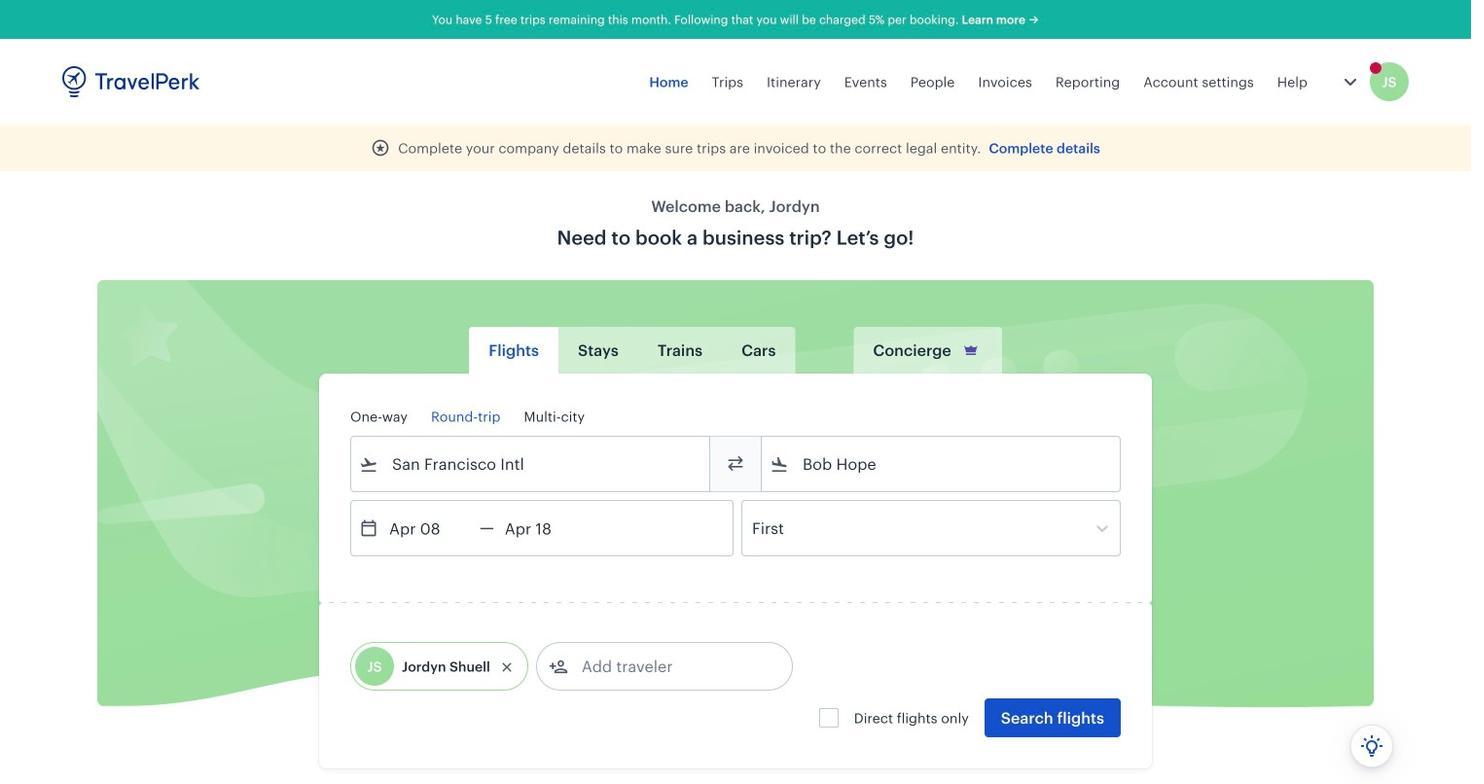 Task type: describe. For each thing, give the bounding box(es) containing it.
From search field
[[379, 449, 684, 480]]

To search field
[[789, 449, 1095, 480]]



Task type: locate. For each thing, give the bounding box(es) containing it.
Depart text field
[[379, 501, 480, 556]]

Add traveler search field
[[568, 651, 771, 682]]

Return text field
[[494, 501, 595, 556]]



